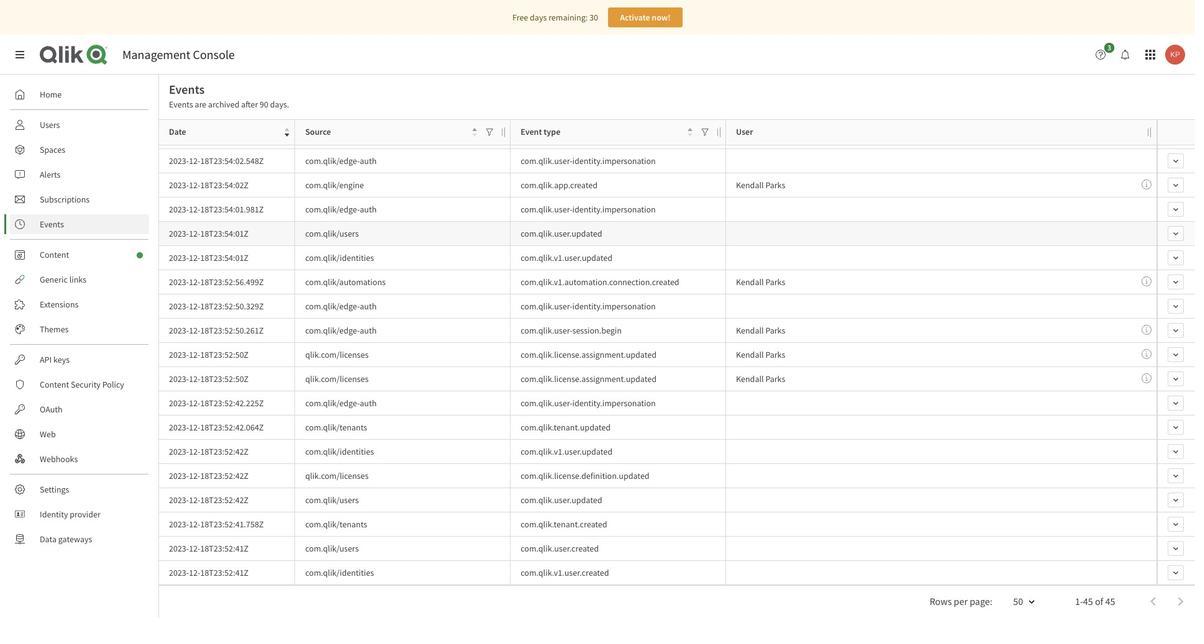 Task type: vqa. For each thing, say whether or not it's contained in the screenshot.
10,027,629
no



Task type: locate. For each thing, give the bounding box(es) containing it.
7 2023- from the top
[[169, 276, 189, 288]]

2023-12-18t23:52:50z up 2023-12-18t23:52:42.225z
[[169, 373, 249, 384]]

web link
[[10, 424, 149, 444]]

2023-12-18t23:54:01z
[[169, 228, 249, 239], [169, 252, 249, 263]]

2 vertical spatial events
[[40, 219, 64, 230]]

1 2023-12-18t23:52:50z from the top
[[169, 349, 249, 360]]

com.qlik/users for 18t23:52:41z
[[305, 543, 359, 554]]

18t23:52:41.758z
[[200, 519, 264, 530]]

4 com.qlik/edge-auth from the top
[[305, 325, 377, 336]]

com.qlik/identities for 18t23:52:42z
[[305, 446, 374, 457]]

2023-12-18t23:52:50.261z
[[169, 325, 264, 336]]

parks
[[765, 131, 785, 142], [765, 180, 785, 191], [765, 276, 785, 288], [765, 325, 785, 336], [765, 349, 785, 360], [765, 373, 785, 384]]

18t23:54:02.548z
[[200, 155, 264, 166]]

2 com.qlik/engine from the top
[[305, 180, 364, 191]]

18t23:52:42z for qlik.com/licenses
[[200, 470, 249, 481]]

18t23:54:01.981z
[[200, 204, 264, 215]]

identity provider link
[[10, 504, 149, 524]]

2 2023-12-18t23:52:41z from the top
[[169, 567, 249, 578]]

18t23:52:50.261z
[[200, 325, 264, 336]]

keys
[[53, 354, 70, 365]]

archived
[[208, 99, 239, 110]]

18t23:52:50.329z
[[200, 301, 264, 312]]

12-
[[189, 131, 200, 142], [189, 155, 200, 166], [189, 180, 200, 191], [189, 204, 200, 215], [189, 228, 200, 239], [189, 252, 200, 263], [189, 276, 200, 288], [189, 301, 200, 312], [189, 325, 200, 336], [189, 349, 200, 360], [189, 373, 200, 384], [189, 398, 200, 409], [189, 422, 200, 433], [189, 446, 200, 457], [189, 470, 200, 481], [189, 494, 200, 506], [189, 519, 200, 530], [189, 543, 200, 554], [189, 567, 200, 578]]

45 right of
[[1105, 595, 1115, 607]]

13 2023- from the top
[[169, 422, 189, 433]]

2 vertical spatial com.qlik/users
[[305, 543, 359, 554]]

0 vertical spatial content
[[40, 249, 69, 260]]

4 com.qlik.user- from the top
[[521, 325, 572, 336]]

identity.impersonation for 2023-12-18t23:52:50.329z
[[572, 301, 656, 312]]

com.qlik.user-session.begin
[[521, 325, 622, 336]]

1 vertical spatial 18t23:52:50z
[[200, 373, 249, 384]]

1 vertical spatial 2023-12-18t23:52:50z
[[169, 373, 249, 384]]

17 12- from the top
[[189, 519, 200, 530]]

com.qlik.user- for 2023-12-18t23:52:50.329z
[[521, 301, 572, 312]]

com.qlik.user-identity.impersonation for 18t23:54:01.981z
[[521, 204, 656, 215]]

1 com.qlik/edge-auth from the top
[[305, 155, 377, 166]]

content link
[[10, 245, 149, 265]]

events inside navigation pane element
[[40, 219, 64, 230]]

com.qlik/edge-auth for 18t23:52:50.329z
[[305, 301, 377, 312]]

1 vertical spatial com.qlik/users
[[305, 494, 359, 506]]

0 vertical spatial com.qlik/engine
[[305, 131, 364, 142]]

com.qlik.v1.user.updated down com.qlik.tenant.updated
[[521, 446, 612, 457]]

com.qlik.v1.user.updated for 18t23:54:01z
[[521, 252, 612, 263]]

18 2023- from the top
[[169, 543, 189, 554]]

1 vertical spatial com.qlik.user.updated
[[521, 494, 602, 506]]

2023-12-18t23:52:50z
[[169, 349, 249, 360], [169, 373, 249, 384]]

1 com.qlik.v1.user.updated from the top
[[521, 252, 612, 263]]

events link
[[10, 214, 149, 234]]

identity.impersonation down com.qlik.v1.automation.connection.created
[[572, 301, 656, 312]]

identity.impersonation down event type button
[[572, 155, 656, 166]]

2 vertical spatial 2023-12-18t23:52:42z
[[169, 494, 249, 506]]

com.qlik/tenants
[[305, 422, 367, 433], [305, 519, 367, 530]]

2 auth from the top
[[360, 204, 377, 215]]

com.qlik.user.updated down com.qlik.app.created
[[521, 228, 602, 239]]

com.qlik.user-identity.impersonation down com.qlik.app.created
[[521, 204, 656, 215]]

content inside "link"
[[40, 379, 69, 390]]

1 vertical spatial 18t23:54:01z
[[200, 252, 249, 263]]

com.qlik/automations
[[305, 276, 386, 288]]

45
[[1083, 595, 1093, 607], [1105, 595, 1115, 607]]

0 vertical spatial com.qlik.v1.user.updated
[[521, 252, 612, 263]]

1 vertical spatial com.qlik.v1.user.updated
[[521, 446, 612, 457]]

0 vertical spatial com.qlik.user.updated
[[521, 228, 602, 239]]

5 com.qlik.user- from the top
[[521, 398, 572, 409]]

0 vertical spatial com.qlik/identities
[[305, 252, 374, 263]]

kendall parks image
[[1165, 45, 1185, 65]]

0 vertical spatial qlik.com/licenses
[[305, 349, 369, 360]]

3 com.qlik/edge-auth from the top
[[305, 301, 377, 312]]

45 left of
[[1083, 595, 1093, 607]]

extensions link
[[10, 294, 149, 314]]

com.qlik.license.assignment.updated
[[521, 349, 657, 360], [521, 373, 657, 384]]

api
[[40, 354, 52, 365]]

2 kendall from the top
[[736, 180, 764, 191]]

com.qlik/edge-auth
[[305, 155, 377, 166], [305, 204, 377, 215], [305, 301, 377, 312], [305, 325, 377, 336], [305, 398, 377, 409]]

3 com.qlik/users from the top
[[305, 543, 359, 554]]

1 com.qlik/users from the top
[[305, 228, 359, 239]]

3 2023-12-18t23:52:42z from the top
[[169, 494, 249, 506]]

2023-12-18t23:52:42z
[[169, 446, 249, 457], [169, 470, 249, 481], [169, 494, 249, 506]]

com.qlik/identities for 18t23:54:01z
[[305, 252, 374, 263]]

0 vertical spatial com.qlik/tenants
[[305, 422, 367, 433]]

1 18t23:52:42z from the top
[[200, 446, 249, 457]]

3 auth from the top
[[360, 301, 377, 312]]

0 vertical spatial 2023-12-18t23:52:42z
[[169, 446, 249, 457]]

18 12- from the top
[[189, 543, 200, 554]]

remaining:
[[549, 12, 588, 23]]

2023-12-18t23:54:02.548z
[[169, 155, 264, 166]]

data gateways
[[40, 534, 92, 545]]

management console
[[122, 47, 235, 62]]

6 12- from the top
[[189, 252, 200, 263]]

1 com.qlik/engine from the top
[[305, 131, 364, 142]]

1 vertical spatial 2023-12-18t23:52:41z
[[169, 567, 249, 578]]

navigation pane element
[[0, 80, 158, 554]]

1-45 of 45
[[1075, 595, 1115, 607]]

4 com.qlik.user-identity.impersonation from the top
[[521, 398, 656, 409]]

1 vertical spatial events
[[169, 99, 193, 110]]

session.begin
[[572, 325, 622, 336]]

0 vertical spatial 18t23:54:01z
[[200, 228, 249, 239]]

16 2023- from the top
[[169, 494, 189, 506]]

4 2023- from the top
[[169, 204, 189, 215]]

3 18t23:52:42z from the top
[[200, 494, 249, 506]]

com.qlik.v1.user.updated up com.qlik.v1.automation.connection.created
[[521, 252, 612, 263]]

com.qlik/edge-auth for 18t23:52:50.261z
[[305, 325, 377, 336]]

2023-12-18t23:54:01z down 2023-12-18t23:54:01.981z in the left top of the page
[[169, 228, 249, 239]]

events down the subscriptions
[[40, 219, 64, 230]]

com.qlik.user-identity.impersonation down com.qlik.v1.app.reload.triggered on the top of the page
[[521, 155, 656, 166]]

com.qlik/identities for 18t23:52:41z
[[305, 567, 374, 578]]

content security policy
[[40, 379, 124, 390]]

identity.impersonation down com.qlik.app.created
[[572, 204, 656, 215]]

0 vertical spatial 18t23:52:50z
[[200, 349, 249, 360]]

2 com.qlik.user- from the top
[[521, 204, 572, 215]]

4 kendall parks from the top
[[736, 325, 785, 336]]

3 identity.impersonation from the top
[[572, 301, 656, 312]]

2 com.qlik/users from the top
[[305, 494, 359, 506]]

2 18t23:52:42z from the top
[[200, 470, 249, 481]]

0 horizontal spatial 45
[[1083, 595, 1093, 607]]

content down the api keys
[[40, 379, 69, 390]]

com.qlik.user-identity.impersonation for 18t23:52:50.329z
[[521, 301, 656, 312]]

com.qlik.user-identity.impersonation
[[521, 155, 656, 166], [521, 204, 656, 215], [521, 301, 656, 312], [521, 398, 656, 409]]

1 2023-12-18t23:52:42z from the top
[[169, 446, 249, 457]]

2 vertical spatial qlik.com/licenses
[[305, 470, 369, 481]]

com.qlik.v1.app.reload.triggered
[[521, 131, 639, 142]]

activate now!
[[620, 12, 671, 23]]

18t23:54:01z for com.qlik/identities
[[200, 252, 249, 263]]

1 vertical spatial content
[[40, 379, 69, 390]]

com.qlik.user.updated for 18t23:52:42z
[[521, 494, 602, 506]]

identity.impersonation
[[572, 155, 656, 166], [572, 204, 656, 215], [572, 301, 656, 312], [572, 398, 656, 409]]

1 com.qlik/identities from the top
[[305, 252, 374, 263]]

1 vertical spatial com.qlik/tenants
[[305, 519, 367, 530]]

1 2023-12-18t23:54:01z from the top
[[169, 228, 249, 239]]

auth
[[360, 155, 377, 166], [360, 204, 377, 215], [360, 301, 377, 312], [360, 325, 377, 336], [360, 398, 377, 409]]

events
[[169, 81, 205, 97], [169, 99, 193, 110], [40, 219, 64, 230]]

2023-12-18t23:54:01z for com.qlik/identities
[[169, 252, 249, 263]]

2 vertical spatial com.qlik/identities
[[305, 567, 374, 578]]

management
[[122, 47, 190, 62]]

events for events
[[40, 219, 64, 230]]

3 com.qlik.user-identity.impersonation from the top
[[521, 301, 656, 312]]

1 vertical spatial com.qlik/engine
[[305, 180, 364, 191]]

2023-12-18t23:54:01z up 2023-12-18t23:52:56.499z
[[169, 252, 249, 263]]

5 2023- from the top
[[169, 228, 189, 239]]

0 vertical spatial com.qlik.license.assignment.updated
[[521, 349, 657, 360]]

1 com.qlik.user.updated from the top
[[521, 228, 602, 239]]

2023-12-18t23:52:50.329z
[[169, 301, 264, 312]]

com.qlik/users
[[305, 228, 359, 239], [305, 494, 359, 506], [305, 543, 359, 554]]

13 12- from the top
[[189, 422, 200, 433]]

home link
[[10, 84, 149, 104]]

com.qlik.user-identity.impersonation up com.qlik.tenant.updated
[[521, 398, 656, 409]]

6 kendall from the top
[[736, 373, 764, 384]]

content for content
[[40, 249, 69, 260]]

console
[[193, 47, 235, 62]]

4 com.qlik/edge- from the top
[[305, 325, 360, 336]]

com.qlik.user-identity.impersonation up session.begin
[[521, 301, 656, 312]]

content up 'generic'
[[40, 249, 69, 260]]

1 vertical spatial 2023-12-18t23:52:42z
[[169, 470, 249, 481]]

com.qlik.v1.user.created
[[521, 567, 609, 578]]

generic links
[[40, 274, 86, 285]]

events up are
[[169, 81, 205, 97]]

data
[[40, 534, 57, 545]]

19 2023- from the top
[[169, 567, 189, 578]]

2023-12-18t23:52:50z down 2023-12-18t23:52:50.261z
[[169, 349, 249, 360]]

2 2023-12-18t23:54:01z from the top
[[169, 252, 249, 263]]

identity.impersonation for 2023-12-18t23:54:01.981z
[[572, 204, 656, 215]]

90
[[260, 99, 268, 110]]

1 18t23:54:01z from the top
[[200, 228, 249, 239]]

2 com.qlik.user-identity.impersonation from the top
[[521, 204, 656, 215]]

14 2023- from the top
[[169, 446, 189, 457]]

qlik.com/licenses
[[305, 349, 369, 360], [305, 373, 369, 384], [305, 470, 369, 481]]

1 vertical spatial 2023-12-18t23:54:01z
[[169, 252, 249, 263]]

0 vertical spatial 18t23:52:41z
[[200, 543, 249, 554]]

events left are
[[169, 99, 193, 110]]

1 2023- from the top
[[169, 131, 189, 142]]

events for events events are archived after 90 days.
[[169, 81, 205, 97]]

18t23:52:50z down 18t23:52:50.261z
[[200, 349, 249, 360]]

18t23:52:41z
[[200, 543, 249, 554], [200, 567, 249, 578]]

3 com.qlik.user- from the top
[[521, 301, 572, 312]]

rows
[[930, 595, 952, 607]]

18t23:52:50z up 18t23:52:42.225z
[[200, 373, 249, 384]]

close sidebar menu image
[[15, 50, 25, 60]]

1 vertical spatial com.qlik.license.assignment.updated
[[521, 373, 657, 384]]

1 vertical spatial com.qlik/identities
[[305, 446, 374, 457]]

1 horizontal spatial 45
[[1105, 595, 1115, 607]]

free
[[512, 12, 528, 23]]

18t23:52:50z
[[200, 349, 249, 360], [200, 373, 249, 384]]

0 vertical spatial 18t23:52:42z
[[200, 446, 249, 457]]

1 auth from the top
[[360, 155, 377, 166]]

0 vertical spatial 2023-12-18t23:52:41z
[[169, 543, 249, 554]]

com.qlik.user- for 2023-12-18t23:52:42.225z
[[521, 398, 572, 409]]

18t23:54:01z down 18t23:54:01.981z
[[200, 228, 249, 239]]

page:
[[970, 595, 992, 607]]

kendall
[[736, 131, 764, 142], [736, 180, 764, 191], [736, 276, 764, 288], [736, 325, 764, 336], [736, 349, 764, 360], [736, 373, 764, 384]]

com.qlik.user-
[[521, 155, 572, 166], [521, 204, 572, 215], [521, 301, 572, 312], [521, 325, 572, 336], [521, 398, 572, 409]]

com.qlik.tenant.created
[[521, 519, 607, 530]]

2 18t23:52:41z from the top
[[200, 567, 249, 578]]

14 12- from the top
[[189, 446, 200, 457]]

18t23:52:41z for com.qlik/identities
[[200, 567, 249, 578]]

com.qlik/edge- for 2023-12-18t23:52:50.261z
[[305, 325, 360, 336]]

users link
[[10, 115, 149, 135]]

management console element
[[122, 47, 235, 62]]

com.qlik/edge- for 2023-12-18t23:54:02.548z
[[305, 155, 360, 166]]

18t23:54:02z
[[200, 180, 249, 191]]

2 com.qlik.v1.user.updated from the top
[[521, 446, 612, 457]]

2 18t23:54:01z from the top
[[200, 252, 249, 263]]

com.qlik/edge-auth for 18t23:52:42.225z
[[305, 398, 377, 409]]

com.qlik.user.updated up com.qlik.tenant.created
[[521, 494, 602, 506]]

8 12- from the top
[[189, 301, 200, 312]]

2 identity.impersonation from the top
[[572, 204, 656, 215]]

2 content from the top
[[40, 379, 69, 390]]

1 vertical spatial qlik.com/licenses
[[305, 373, 369, 384]]

3 com.qlik/identities from the top
[[305, 567, 374, 578]]

1 com.qlik/tenants from the top
[[305, 422, 367, 433]]

identity.impersonation up com.qlik.tenant.updated
[[572, 398, 656, 409]]

2 vertical spatial 18t23:52:42z
[[200, 494, 249, 506]]

0 vertical spatial events
[[169, 81, 205, 97]]

18t23:54:01z up 18t23:52:56.499z
[[200, 252, 249, 263]]

com.qlik.user-identity.impersonation for 18t23:52:42.225z
[[521, 398, 656, 409]]

1 content from the top
[[40, 249, 69, 260]]

api keys
[[40, 354, 70, 365]]

2 com.qlik/identities from the top
[[305, 446, 374, 457]]

2 2023- from the top
[[169, 155, 189, 166]]

2 com.qlik.license.assignment.updated from the top
[[521, 373, 657, 384]]

1 vertical spatial 18t23:52:42z
[[200, 470, 249, 481]]

5 kendall from the top
[[736, 349, 764, 360]]

2 2023-12-18t23:52:42z from the top
[[169, 470, 249, 481]]

1 com.qlik.user-identity.impersonation from the top
[[521, 155, 656, 166]]

auth for 2023-12-18t23:52:42.225z
[[360, 398, 377, 409]]

1 kendall parks from the top
[[736, 131, 785, 142]]

webhooks link
[[10, 449, 149, 469]]

2 45 from the left
[[1105, 595, 1115, 607]]

com.qlik.user- for 2023-12-18t23:52:50.261z
[[521, 325, 572, 336]]

1 kendall from the top
[[736, 131, 764, 142]]

com.qlik.v1.user.updated
[[521, 252, 612, 263], [521, 446, 612, 457]]

1 18t23:52:41z from the top
[[200, 543, 249, 554]]

0 vertical spatial 2023-12-18t23:52:50z
[[169, 349, 249, 360]]

0 vertical spatial 2023-12-18t23:54:01z
[[169, 228, 249, 239]]

1 qlik.com/licenses from the top
[[305, 349, 369, 360]]

1 vertical spatial 18t23:52:41z
[[200, 567, 249, 578]]

2 com.qlik/edge-auth from the top
[[305, 204, 377, 215]]

0 vertical spatial com.qlik/users
[[305, 228, 359, 239]]



Task type: describe. For each thing, give the bounding box(es) containing it.
source
[[305, 126, 331, 137]]

3 parks from the top
[[765, 276, 785, 288]]

2023-12-18t23:54:01.981z
[[169, 204, 264, 215]]

settings
[[40, 484, 69, 495]]

identity provider
[[40, 509, 101, 520]]

themes link
[[10, 319, 149, 339]]

auth for 2023-12-18t23:54:02.548z
[[360, 155, 377, 166]]

source button
[[305, 124, 477, 141]]

4 parks from the top
[[765, 325, 785, 336]]

1 com.qlik.license.assignment.updated from the top
[[521, 349, 657, 360]]

2023-12-18t23:54:02z
[[169, 180, 249, 191]]

50
[[1013, 595, 1023, 607]]

2023-12-18t23:52:41z for com.qlik/users
[[169, 543, 249, 554]]

2 parks from the top
[[765, 180, 785, 191]]

com.qlik.user.created
[[521, 543, 599, 554]]

type
[[544, 126, 560, 137]]

18t23:54:03z
[[200, 131, 249, 142]]

1 45 from the left
[[1083, 595, 1093, 607]]

15 12- from the top
[[189, 470, 200, 481]]

2023-12-18t23:52:42z for com.qlik/users
[[169, 494, 249, 506]]

1-
[[1075, 595, 1083, 607]]

2023-12-18t23:52:42.225z
[[169, 398, 264, 409]]

12 12- from the top
[[189, 398, 200, 409]]

days
[[530, 12, 547, 23]]

6 kendall parks from the top
[[736, 373, 785, 384]]

activate now! link
[[608, 7, 683, 27]]

auth for 2023-12-18t23:52:50.329z
[[360, 301, 377, 312]]

5 kendall parks from the top
[[736, 349, 785, 360]]

2023-12-18t23:54:01z for com.qlik/users
[[169, 228, 249, 239]]

3 kendall from the top
[[736, 276, 764, 288]]

com.qlik.user-identity.impersonation for 18t23:54:02.548z
[[521, 155, 656, 166]]

rows per page:
[[930, 595, 992, 607]]

spaces link
[[10, 140, 149, 160]]

com.qlik/users for 18t23:52:42z
[[305, 494, 359, 506]]

activate
[[620, 12, 650, 23]]

2 18t23:52:50z from the top
[[200, 373, 249, 384]]

alerts link
[[10, 165, 149, 184]]

18t23:52:56.499z
[[200, 276, 264, 288]]

2023-12-18t23:52:42z for com.qlik/identities
[[169, 446, 249, 457]]

2 12- from the top
[[189, 155, 200, 166]]

identity.impersonation for 2023-12-18t23:54:02.548z
[[572, 155, 656, 166]]

subscriptions link
[[10, 189, 149, 209]]

auth for 2023-12-18t23:52:50.261z
[[360, 325, 377, 336]]

com.qlik.user- for 2023-12-18t23:54:01.981z
[[521, 204, 572, 215]]

3 12- from the top
[[189, 180, 200, 191]]

18t23:52:41z for com.qlik/users
[[200, 543, 249, 554]]

2 qlik.com/licenses from the top
[[305, 373, 369, 384]]

19 12- from the top
[[189, 567, 200, 578]]

3 kendall parks from the top
[[736, 276, 785, 288]]

per
[[954, 595, 968, 607]]

9 12- from the top
[[189, 325, 200, 336]]

are
[[195, 99, 206, 110]]

home
[[40, 89, 62, 100]]

30
[[589, 12, 598, 23]]

after
[[241, 99, 258, 110]]

com.qlik.v1.automation.connection.created
[[521, 276, 679, 288]]

18t23:52:42.064z
[[200, 422, 264, 433]]

user
[[736, 126, 753, 137]]

data gateways link
[[10, 529, 149, 549]]

generic links link
[[10, 270, 149, 289]]

2023-12-18t23:52:42z for qlik.com/licenses
[[169, 470, 249, 481]]

18t23:52:42z for com.qlik/identities
[[200, 446, 249, 457]]

4 kendall from the top
[[736, 325, 764, 336]]

oauth link
[[10, 399, 149, 419]]

8 2023- from the top
[[169, 301, 189, 312]]

com.qlik/edge- for 2023-12-18t23:54:01.981z
[[305, 204, 360, 215]]

gateways
[[58, 534, 92, 545]]

2023-12-18t23:52:42.064z
[[169, 422, 264, 433]]

18t23:52:42z for com.qlik/users
[[200, 494, 249, 506]]

generic
[[40, 274, 68, 285]]

settings link
[[10, 480, 149, 499]]

oauth
[[40, 404, 63, 415]]

com.qlik.tenant.updated
[[521, 422, 611, 433]]

4 12- from the top
[[189, 204, 200, 215]]

6 2023- from the top
[[169, 252, 189, 263]]

6 parks from the top
[[765, 373, 785, 384]]

events events are archived after 90 days.
[[169, 81, 289, 110]]

11 12- from the top
[[189, 373, 200, 384]]

content for content security policy
[[40, 379, 69, 390]]

2023-12-18t23:54:03z
[[169, 131, 249, 142]]

17 2023- from the top
[[169, 519, 189, 530]]

1 18t23:52:50z from the top
[[200, 349, 249, 360]]

16 12- from the top
[[189, 494, 200, 506]]

com.qlik/engine for 18t23:54:03z
[[305, 131, 364, 142]]

extensions
[[40, 299, 79, 310]]

2023-12-18t23:52:41z for com.qlik/identities
[[169, 567, 249, 578]]

provider
[[70, 509, 101, 520]]

9 2023- from the top
[[169, 325, 189, 336]]

com.qlik/tenants for 18t23:52:42.064z
[[305, 422, 367, 433]]

users
[[40, 119, 60, 130]]

of
[[1095, 595, 1103, 607]]

identity.impersonation for 2023-12-18t23:52:42.225z
[[572, 398, 656, 409]]

com.qlik/edge-auth for 18t23:54:01.981z
[[305, 204, 377, 215]]

spaces
[[40, 144, 65, 155]]

com.qlik/edge- for 2023-12-18t23:52:42.225z
[[305, 398, 360, 409]]

identity
[[40, 509, 68, 520]]

event type button
[[521, 124, 693, 141]]

2 2023-12-18t23:52:50z from the top
[[169, 373, 249, 384]]

3 qlik.com/licenses from the top
[[305, 470, 369, 481]]

7 12- from the top
[[189, 276, 200, 288]]

3 button
[[1091, 43, 1118, 65]]

date button
[[169, 124, 290, 141]]

12 2023- from the top
[[169, 398, 189, 409]]

com.qlik/edge-auth for 18t23:54:02.548z
[[305, 155, 377, 166]]

10 12- from the top
[[189, 349, 200, 360]]

date
[[169, 126, 186, 137]]

2 kendall parks from the top
[[736, 180, 785, 191]]

com.qlik.v1.user.updated for 18t23:52:42z
[[521, 446, 612, 457]]

event type
[[521, 126, 560, 137]]

com.qlik.app.created
[[521, 180, 598, 191]]

2023-12-18t23:52:56.499z
[[169, 276, 264, 288]]

links
[[69, 274, 86, 285]]

com.qlik/tenants for 18t23:52:41.758z
[[305, 519, 367, 530]]

2023-12-18t23:52:41.758z
[[169, 519, 264, 530]]

webhooks
[[40, 453, 78, 465]]

com.qlik/edge- for 2023-12-18t23:52:50.329z
[[305, 301, 360, 312]]

event
[[521, 126, 542, 137]]

3 2023- from the top
[[169, 180, 189, 191]]

new connector image
[[137, 252, 143, 258]]

com.qlik/users for 18t23:54:01z
[[305, 228, 359, 239]]

1 12- from the top
[[189, 131, 200, 142]]

11 2023- from the top
[[169, 373, 189, 384]]

5 12- from the top
[[189, 228, 200, 239]]

18t23:54:01z for com.qlik/users
[[200, 228, 249, 239]]

3
[[1107, 43, 1111, 52]]

com.qlik/engine for 18t23:54:02z
[[305, 180, 364, 191]]

com.qlik.user- for 2023-12-18t23:54:02.548z
[[521, 155, 572, 166]]

subscriptions
[[40, 194, 90, 205]]

alerts
[[40, 169, 61, 180]]

10 2023- from the top
[[169, 349, 189, 360]]

15 2023- from the top
[[169, 470, 189, 481]]

18t23:52:42.225z
[[200, 398, 264, 409]]

content security policy link
[[10, 375, 149, 394]]

50 button
[[998, 591, 1043, 613]]

5 parks from the top
[[765, 349, 785, 360]]

1 parks from the top
[[765, 131, 785, 142]]

auth for 2023-12-18t23:54:01.981z
[[360, 204, 377, 215]]

free days remaining: 30
[[512, 12, 598, 23]]

com.qlik.user.updated for 18t23:54:01z
[[521, 228, 602, 239]]

security
[[71, 379, 101, 390]]

themes
[[40, 324, 69, 335]]

days.
[[270, 99, 289, 110]]



